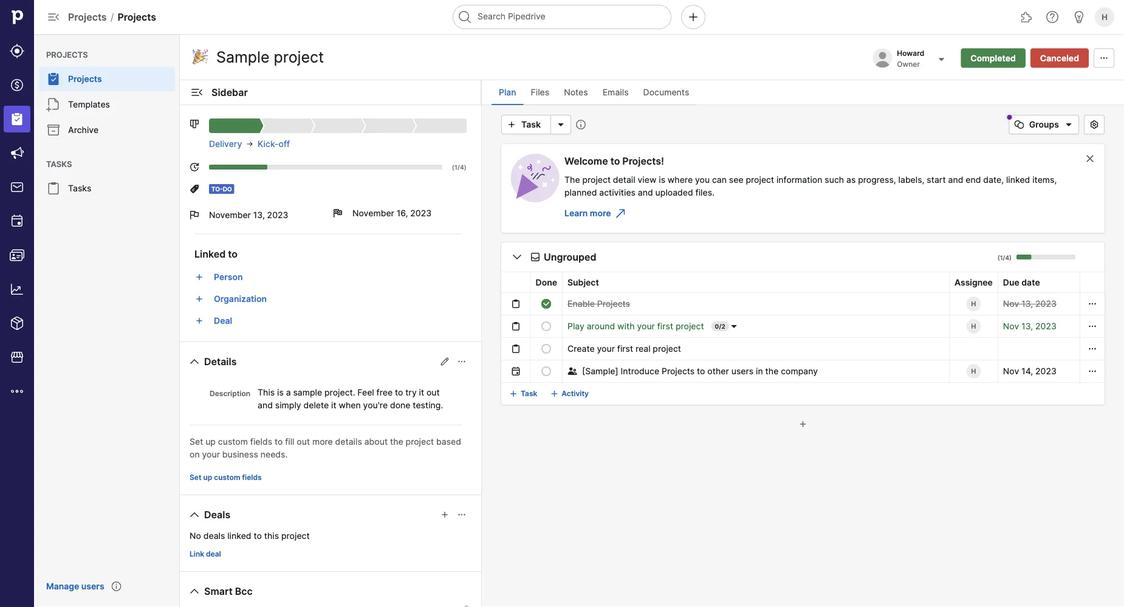Task type: locate. For each thing, give the bounding box(es) containing it.
1 horizontal spatial info image
[[576, 120, 586, 129]]

0 horizontal spatial color link image
[[509, 389, 518, 399]]

projects inside 'link'
[[68, 74, 102, 84]]

users inside button
[[81, 581, 104, 592]]

color active image for organization
[[194, 294, 204, 304]]

simply
[[275, 400, 301, 410]]

1 vertical spatial color undefined image
[[46, 123, 61, 137]]

your right with
[[637, 321, 655, 332]]

nov 13, 2023
[[1003, 299, 1057, 309], [1003, 321, 1057, 332]]

0 vertical spatial it
[[419, 387, 424, 397]]

the right about
[[390, 436, 403, 447]]

the project detail view is where you can see project information such as progress, labels, start and end date, linked items, planned activities and uploaded files.
[[565, 174, 1057, 198]]

0 horizontal spatial first
[[617, 344, 633, 354]]

0 vertical spatial is
[[659, 174, 666, 185]]

row group
[[487, 293, 1105, 383]]

1 vertical spatial )
[[1010, 254, 1012, 261]]

color undefined image for archive
[[46, 123, 61, 137]]

november left 16,
[[353, 208, 394, 219]]

0 horizontal spatial it
[[331, 400, 337, 410]]

1 horizontal spatial color link image
[[550, 389, 559, 399]]

the right in
[[766, 366, 779, 377]]

1 horizontal spatial users
[[732, 366, 754, 377]]

0 vertical spatial color undefined image
[[46, 72, 61, 86]]

activity
[[562, 389, 589, 398]]

1 vertical spatial color undefined image
[[46, 181, 61, 196]]

linked
[[194, 248, 226, 260]]

color undefined image left the archive
[[46, 123, 61, 137]]

1 horizontal spatial )
[[1010, 254, 1012, 261]]

2 horizontal spatial your
[[637, 321, 655, 332]]

up inside set up custom fields button
[[203, 473, 212, 482]]

2 color link image from the left
[[550, 389, 559, 399]]

1 horizontal spatial linked
[[1006, 174, 1030, 185]]

column header
[[487, 272, 501, 293], [501, 272, 531, 293], [1080, 272, 1105, 293]]

out right fill
[[297, 436, 310, 447]]

1 vertical spatial nov
[[1003, 321, 1019, 332]]

fill
[[285, 436, 294, 447]]

cell
[[487, 293, 501, 315], [487, 315, 501, 338], [487, 338, 501, 360], [950, 338, 998, 360], [998, 338, 1080, 360], [487, 360, 501, 383]]

1 vertical spatial custom
[[214, 473, 240, 482]]

fields up needs.
[[250, 436, 272, 447]]

0 horizontal spatial ( 1 / 4 )
[[452, 163, 467, 171]]

0 vertical spatial first
[[657, 321, 674, 332]]

0 vertical spatial users
[[732, 366, 754, 377]]

fields inside set up custom fields to fill out more details about the project based on your business needs.
[[250, 436, 272, 447]]

0 horizontal spatial users
[[81, 581, 104, 592]]

first left real
[[617, 344, 633, 354]]

project left based
[[406, 436, 434, 447]]

0 vertical spatial more
[[590, 208, 611, 219]]

activities image
[[10, 214, 24, 229]]

task left the more options image
[[521, 119, 541, 130]]

your right on
[[202, 449, 220, 459]]

1 vertical spatial the
[[390, 436, 403, 447]]

company
[[781, 366, 818, 377]]

1 horizontal spatial the
[[766, 366, 779, 377]]

0 vertical spatial 13,
[[253, 210, 265, 220]]

task button left the more options image
[[501, 115, 551, 134]]

3 color active image from the top
[[194, 316, 204, 326]]

2 vertical spatial nov
[[1003, 366, 1019, 377]]

1 vertical spatial ( 1 / 4 )
[[998, 254, 1012, 261]]

assignee column header
[[950, 272, 998, 293]]

archive
[[68, 125, 99, 135]]

0 horizontal spatial 1
[[455, 163, 458, 171]]

contacts image
[[10, 248, 24, 263]]

more
[[590, 208, 611, 219], [312, 436, 333, 447]]

color primary image
[[1097, 53, 1112, 63], [190, 85, 204, 100], [1062, 117, 1076, 132], [246, 139, 254, 149], [190, 162, 199, 172], [614, 206, 628, 221], [190, 210, 199, 220], [510, 250, 525, 264], [1088, 299, 1098, 309], [542, 322, 551, 331], [729, 322, 739, 331], [1088, 322, 1098, 331], [542, 344, 551, 354], [187, 354, 202, 369], [440, 357, 450, 367], [457, 357, 467, 367], [511, 367, 521, 376], [542, 367, 551, 376], [568, 367, 577, 376], [440, 510, 450, 520]]

0 vertical spatial fields
[[250, 436, 272, 447]]

color undefined image inside tasks link
[[46, 181, 61, 196]]

color active image left organization
[[194, 294, 204, 304]]

custom inside button
[[214, 473, 240, 482]]

project.
[[325, 387, 355, 397]]

color undefined image
[[46, 97, 61, 112], [46, 181, 61, 196]]

menu containing projects
[[34, 34, 180, 607]]

color link image
[[509, 389, 518, 399], [550, 389, 559, 399]]

real
[[636, 344, 651, 354]]

color undefined image inside projects 'link'
[[46, 72, 61, 86]]

plan
[[499, 87, 516, 98]]

animation image
[[511, 154, 560, 202]]

to left other at bottom right
[[697, 366, 705, 377]]

detail
[[613, 174, 636, 185]]

0 vertical spatial up
[[206, 436, 216, 447]]

custom for set up custom fields
[[214, 473, 240, 482]]

color primary image inside smart bcc 'button'
[[187, 584, 202, 599]]

templates link
[[39, 92, 175, 117]]

see
[[729, 174, 744, 185]]

play around with your first project
[[568, 321, 704, 332]]

1 color active image from the top
[[194, 272, 204, 282]]

color primary image
[[190, 119, 199, 129], [504, 120, 519, 129], [1012, 120, 1027, 129], [1087, 120, 1102, 129], [1083, 154, 1098, 163], [190, 184, 199, 194], [333, 208, 343, 218], [531, 252, 540, 262], [511, 299, 521, 309], [542, 299, 551, 309], [511, 322, 521, 331], [511, 344, 521, 354], [1088, 344, 1098, 354], [1088, 367, 1098, 376], [187, 508, 202, 522], [457, 510, 467, 520], [187, 584, 202, 599]]

0 horizontal spatial (
[[452, 163, 455, 171]]

0 horizontal spatial info image
[[462, 606, 472, 607]]

and left end
[[948, 174, 964, 185]]

color primary image inside groups button
[[1012, 120, 1027, 129]]

0 vertical spatial your
[[637, 321, 655, 332]]

row
[[487, 272, 1105, 293]]

2 vertical spatial 13,
[[1022, 321, 1033, 332]]

to inside the this is a sample project. feel free to try it out and simply delete it when you're done testing.
[[395, 387, 403, 397]]

color undefined image
[[46, 72, 61, 86], [46, 123, 61, 137]]

color undefined image for projects
[[46, 72, 61, 86]]

color undefined image left "templates"
[[46, 97, 61, 112]]

1 vertical spatial set
[[190, 473, 201, 482]]

[sample]
[[582, 366, 619, 377]]

kick-
[[258, 139, 279, 149]]

activity button
[[547, 384, 594, 404]]

project right real
[[653, 344, 681, 354]]

color link image left activity
[[550, 389, 559, 399]]

set inside set up custom fields to fill out more details about the project based on your business needs.
[[190, 436, 203, 447]]

0 vertical spatial nov 13, 2023
[[1003, 299, 1057, 309]]

1 vertical spatial task
[[521, 389, 538, 398]]

0 vertical spatial )
[[464, 163, 467, 171]]

owner
[[897, 60, 920, 69]]

details
[[335, 436, 362, 447]]

Search Pipedrive field
[[453, 5, 672, 29]]

more right "learn"
[[590, 208, 611, 219]]

canceled button
[[1031, 48, 1089, 68]]

0 horizontal spatial out
[[297, 436, 310, 447]]

1 vertical spatial 4
[[1006, 254, 1010, 261]]

0 horizontal spatial and
[[258, 400, 273, 410]]

users left info image
[[81, 581, 104, 592]]

users left in
[[732, 366, 754, 377]]

the
[[766, 366, 779, 377], [390, 436, 403, 447]]

1 vertical spatial is
[[277, 387, 284, 397]]

color undefined image right sales inbox icon on the left of page
[[46, 181, 61, 196]]

first right with
[[657, 321, 674, 332]]

1 vertical spatial users
[[81, 581, 104, 592]]

0 vertical spatial info image
[[576, 120, 586, 129]]

1 vertical spatial linked
[[227, 531, 251, 541]]

files
[[531, 87, 550, 98]]

2 set from the top
[[190, 473, 201, 482]]

[sample] introduce projects to other users in the company button
[[582, 364, 818, 379]]

more options image
[[554, 120, 568, 129]]

color link image for activity
[[550, 389, 559, 399]]

0 vertical spatial nov
[[1003, 299, 1019, 309]]

table
[[487, 272, 1105, 383]]

and down view
[[638, 187, 653, 198]]

is left a
[[277, 387, 284, 397]]

this
[[264, 531, 279, 541]]

out up testing.
[[427, 387, 440, 397]]

0 vertical spatial out
[[427, 387, 440, 397]]

color active image for person
[[194, 272, 204, 282]]

create your first real project
[[568, 344, 681, 354]]

projects!
[[623, 155, 664, 167]]

your inside button
[[637, 321, 655, 332]]

project right see
[[746, 174, 774, 185]]

details button
[[185, 352, 242, 371]]

0 horizontal spatial is
[[277, 387, 284, 397]]

and
[[948, 174, 964, 185], [638, 187, 653, 198], [258, 400, 273, 410]]

can
[[712, 174, 727, 185]]

1 horizontal spatial is
[[659, 174, 666, 185]]

you
[[695, 174, 710, 185]]

groups
[[1029, 119, 1059, 130]]

menu
[[0, 0, 34, 607], [34, 34, 180, 607]]

november up linked to
[[209, 210, 251, 220]]

manage users button
[[39, 576, 112, 597]]

1 vertical spatial first
[[617, 344, 633, 354]]

2 horizontal spatial and
[[948, 174, 964, 185]]

1 vertical spatial more
[[312, 436, 333, 447]]

tasks
[[46, 159, 72, 169], [68, 183, 91, 194]]

task button left activity button
[[506, 384, 542, 404]]

color primary image inside november 13, 2023 "button"
[[190, 210, 199, 220]]

16,
[[397, 208, 408, 219]]

color active image down 'linked' at the left
[[194, 272, 204, 282]]

up for set up custom fields
[[203, 473, 212, 482]]

1 horizontal spatial november
[[353, 208, 394, 219]]

0 horizontal spatial the
[[390, 436, 403, 447]]

color undefined image right deals icon
[[46, 72, 61, 86]]

1 horizontal spatial more
[[590, 208, 611, 219]]

0 vertical spatial 1
[[455, 163, 458, 171]]

1 horizontal spatial and
[[638, 187, 653, 198]]

color active image left deal
[[194, 316, 204, 326]]

1 vertical spatial info image
[[462, 606, 472, 607]]

info image
[[112, 582, 121, 591]]

0 vertical spatial task button
[[501, 115, 551, 134]]

1 vertical spatial task button
[[506, 384, 542, 404]]

kick-off
[[258, 139, 290, 149]]

this is a sample project. feel free to try it out and simply delete it when you're done testing.
[[258, 387, 443, 410]]

it
[[419, 387, 424, 397], [331, 400, 337, 410]]

0 vertical spatial tasks
[[46, 159, 72, 169]]

up inside set up custom fields to fill out more details about the project based on your business needs.
[[206, 436, 216, 447]]

is right view
[[659, 174, 666, 185]]

1 color undefined image from the top
[[46, 72, 61, 86]]

0 vertical spatial color active image
[[194, 272, 204, 282]]

project left 0
[[676, 321, 704, 332]]

set up custom fields link
[[185, 470, 267, 485]]

2 vertical spatial and
[[258, 400, 273, 410]]

0 vertical spatial 4
[[460, 163, 464, 171]]

2 vertical spatial your
[[202, 449, 220, 459]]

is inside the this is a sample project. feel free to try it out and simply delete it when you're done testing.
[[277, 387, 284, 397]]

done
[[390, 400, 411, 410]]

deals
[[203, 531, 225, 541]]

to left fill
[[275, 436, 283, 447]]

project inside button
[[653, 344, 681, 354]]

menu item
[[0, 102, 34, 136]]

off
[[279, 139, 290, 149]]

1 horizontal spatial first
[[657, 321, 674, 332]]

around
[[587, 321, 615, 332]]

set down on
[[190, 473, 201, 482]]

0 vertical spatial linked
[[1006, 174, 1030, 185]]

due date column header
[[998, 272, 1080, 293]]

linked right date,
[[1006, 174, 1030, 185]]

🎉  Sample project text field
[[190, 45, 353, 69]]

fields for set up custom fields
[[242, 473, 262, 482]]

smart bcc button
[[185, 582, 258, 601]]

your down the around
[[597, 344, 615, 354]]

up up deals button
[[203, 473, 212, 482]]

1 vertical spatial it
[[331, 400, 337, 410]]

set
[[190, 436, 203, 447], [190, 473, 201, 482]]

1 horizontal spatial (
[[998, 254, 1000, 261]]

deals
[[204, 509, 230, 521]]

due date
[[1003, 277, 1040, 287]]

1 nov 13, 2023 from the top
[[1003, 299, 1057, 309]]

deals image
[[10, 78, 24, 92]]

0 vertical spatial task
[[521, 119, 541, 130]]

2 color undefined image from the top
[[46, 181, 61, 196]]

table containing done
[[487, 272, 1105, 383]]

it down project.
[[331, 400, 337, 410]]

view
[[638, 174, 657, 185]]

project
[[583, 174, 611, 185], [746, 174, 774, 185], [676, 321, 704, 332], [653, 344, 681, 354], [406, 436, 434, 447], [281, 531, 310, 541]]

projects inside button
[[597, 299, 630, 309]]

to left try
[[395, 387, 403, 397]]

custom inside set up custom fields to fill out more details about the project based on your business needs.
[[218, 436, 248, 447]]

task for task button for the more options image
[[521, 119, 541, 130]]

deal
[[206, 550, 221, 559]]

home image
[[8, 8, 26, 26]]

task button
[[501, 115, 551, 134], [506, 384, 542, 404]]

where
[[668, 174, 693, 185]]

1 horizontal spatial 1
[[1000, 254, 1003, 261]]

1 horizontal spatial it
[[419, 387, 424, 397]]

1 color link image from the left
[[509, 389, 518, 399]]

1 vertical spatial nov 13, 2023
[[1003, 321, 1057, 332]]

1 horizontal spatial out
[[427, 387, 440, 397]]

1 column header from the left
[[487, 272, 501, 293]]

and down this at the bottom left
[[258, 400, 273, 410]]

project inside button
[[676, 321, 704, 332]]

ungrouped
[[544, 251, 597, 263]]

out inside set up custom fields to fill out more details about the project based on your business needs.
[[297, 436, 310, 447]]

uploaded
[[656, 187, 693, 198]]

projects
[[68, 11, 107, 23], [118, 11, 156, 23], [46, 50, 88, 59], [68, 74, 102, 84], [597, 299, 630, 309], [662, 366, 695, 377]]

0 vertical spatial custom
[[218, 436, 248, 447]]

fields inside set up custom fields button
[[242, 473, 262, 482]]

0 vertical spatial color undefined image
[[46, 97, 61, 112]]

howard
[[897, 49, 925, 57]]

/
[[110, 11, 114, 23], [458, 163, 460, 171], [1003, 254, 1006, 261], [719, 323, 722, 330]]

0 horizontal spatial more
[[312, 436, 333, 447]]

set up on
[[190, 436, 203, 447]]

color link image left activity button
[[509, 389, 518, 399]]

your
[[637, 321, 655, 332], [597, 344, 615, 354], [202, 449, 220, 459]]

color undefined image inside archive link
[[46, 123, 61, 137]]

set inside button
[[190, 473, 201, 482]]

1 color undefined image from the top
[[46, 97, 61, 112]]

projects / projects
[[68, 11, 156, 23]]

2 color undefined image from the top
[[46, 123, 61, 137]]

enable
[[568, 299, 595, 309]]

1 vertical spatial your
[[597, 344, 615, 354]]

enable projects
[[568, 299, 630, 309]]

1 horizontal spatial your
[[597, 344, 615, 354]]

custom up business
[[218, 436, 248, 447]]

task
[[521, 119, 541, 130], [521, 389, 538, 398]]

0 vertical spatial the
[[766, 366, 779, 377]]

and inside the this is a sample project. feel free to try it out and simply delete it when you're done testing.
[[258, 400, 273, 410]]

users
[[732, 366, 754, 377], [81, 581, 104, 592]]

0 horizontal spatial your
[[202, 449, 220, 459]]

1 vertical spatial color active image
[[194, 294, 204, 304]]

assignee
[[955, 277, 993, 287]]

welcome
[[565, 155, 608, 167]]

2 vertical spatial color active image
[[194, 316, 204, 326]]

color active image
[[194, 272, 204, 282], [194, 294, 204, 304], [194, 316, 204, 326]]

0 vertical spatial set
[[190, 436, 203, 447]]

needs.
[[261, 449, 288, 459]]

1 vertical spatial tasks
[[68, 183, 91, 194]]

info image
[[576, 120, 586, 129], [462, 606, 472, 607]]

2 color active image from the top
[[194, 294, 204, 304]]

1 vertical spatial up
[[203, 473, 212, 482]]

it right try
[[419, 387, 424, 397]]

free
[[377, 387, 393, 397]]

task for task button corresponding to color link image inside activity button
[[521, 389, 538, 398]]

1 vertical spatial 1
[[1000, 254, 1003, 261]]

color undefined image for tasks
[[46, 181, 61, 196]]

1 horizontal spatial 4
[[1006, 254, 1010, 261]]

1 vertical spatial 13,
[[1022, 299, 1033, 309]]

marketplace image
[[10, 350, 24, 365]]

sidebar
[[212, 86, 248, 98]]

task left activity button
[[521, 389, 538, 398]]

1 set from the top
[[190, 436, 203, 447]]

delete
[[304, 400, 329, 410]]

more left details at left bottom
[[312, 436, 333, 447]]

task button for color link image inside activity button
[[506, 384, 542, 404]]

color undefined image inside templates link
[[46, 97, 61, 112]]

0 horizontal spatial linked
[[227, 531, 251, 541]]

color primary image inside details button
[[187, 354, 202, 369]]

0 horizontal spatial november
[[209, 210, 251, 220]]

up up set up custom fields
[[206, 436, 216, 447]]

done
[[536, 277, 557, 287]]

projects inside 'button'
[[662, 366, 695, 377]]

set for set up custom fields
[[190, 473, 201, 482]]

color link image inside activity button
[[550, 389, 559, 399]]

1 vertical spatial fields
[[242, 473, 262, 482]]

1 vertical spatial out
[[297, 436, 310, 447]]

custom down business
[[214, 473, 240, 482]]

date,
[[984, 174, 1004, 185]]

november inside november 13, 2023 "button"
[[209, 210, 251, 220]]

to inside set up custom fields to fill out more details about the project based on your business needs.
[[275, 436, 283, 447]]

custom
[[218, 436, 248, 447], [214, 473, 240, 482]]

fields down business
[[242, 473, 262, 482]]

linked right the deals
[[227, 531, 251, 541]]

person button
[[209, 267, 467, 287]]

project right this
[[281, 531, 310, 541]]

november 16, 2023
[[353, 208, 432, 219]]

linked inside the project detail view is where you can see project information such as progress, labels, start and end date, linked items, planned activities and uploaded files.
[[1006, 174, 1030, 185]]

2023 inside button
[[410, 208, 432, 219]]

to left this
[[254, 531, 262, 541]]

november inside november 16, 2023 button
[[353, 208, 394, 219]]

projects link
[[39, 67, 175, 91]]

november 13, 2023 button
[[190, 201, 323, 229]]



Task type: vqa. For each thing, say whether or not it's contained in the screenshot.
REPORTS) inside the the global regular user access to cross-product data (such as contacts, activities, reports) and available actions may be limited depending on the custom permission setup. this set is the default for new users.
no



Task type: describe. For each thing, give the bounding box(es) containing it.
subject
[[568, 277, 599, 287]]

delivery
[[209, 139, 242, 149]]

out inside the this is a sample project. feel free to try it out and simply delete it when you're done testing.
[[427, 387, 440, 397]]

emails
[[603, 87, 629, 98]]

campaigns image
[[10, 146, 24, 160]]

transfer ownership image
[[934, 52, 949, 67]]

enable projects button
[[568, 297, 630, 311]]

2
[[722, 323, 726, 330]]

information
[[777, 174, 823, 185]]

documents
[[643, 87, 689, 98]]

no
[[190, 531, 201, 541]]

the inside set up custom fields to fill out more details about the project based on your business needs.
[[390, 436, 403, 447]]

learn more button
[[560, 204, 631, 223]]

fields for set up custom fields to fill out more details about the project based on your business needs.
[[250, 436, 272, 447]]

color primary image inside task button
[[504, 120, 519, 129]]

color primary image inside deals button
[[187, 508, 202, 522]]

notes
[[564, 87, 588, 98]]

leads image
[[10, 44, 24, 58]]

deals button
[[185, 505, 235, 525]]

on
[[190, 449, 200, 459]]

about
[[364, 436, 388, 447]]

linked to
[[194, 248, 238, 260]]

more inside set up custom fields to fill out more details about the project based on your business needs.
[[312, 436, 333, 447]]

0
[[715, 323, 719, 330]]

set up custom fields to fill out more details about the project based on your business needs.
[[190, 436, 461, 459]]

your inside button
[[597, 344, 615, 354]]

planned
[[565, 187, 597, 198]]

canceled
[[1040, 53, 1079, 63]]

projects menu item
[[34, 67, 180, 91]]

2023 inside "button"
[[267, 210, 288, 220]]

organization
[[214, 294, 267, 304]]

2 nov from the top
[[1003, 321, 1019, 332]]

0 horizontal spatial 4
[[460, 163, 464, 171]]

first inside button
[[617, 344, 633, 354]]

welcome to projects!
[[565, 155, 664, 167]]

howard link
[[897, 49, 927, 57]]

the
[[565, 174, 580, 185]]

sales assistant image
[[1072, 10, 1087, 24]]

completed
[[971, 53, 1016, 63]]

more inside button
[[590, 208, 611, 219]]

done column header
[[531, 272, 563, 293]]

templates
[[68, 99, 110, 110]]

projects image
[[10, 112, 24, 126]]

1 horizontal spatial ( 1 / 4 )
[[998, 254, 1012, 261]]

to up detail
[[611, 155, 620, 167]]

november for november 13, 2023
[[209, 210, 251, 220]]

files.
[[696, 187, 715, 198]]

project inside set up custom fields to fill out more details about the project based on your business needs.
[[406, 436, 434, 447]]

color primary image inside november 16, 2023 button
[[333, 208, 343, 218]]

start
[[927, 174, 946, 185]]

such
[[825, 174, 844, 185]]

14,
[[1022, 366, 1033, 377]]

to right 'linked' at the left
[[228, 248, 238, 260]]

set for set up custom fields to fill out more details about the project based on your business needs.
[[190, 436, 203, 447]]

bcc
[[235, 585, 253, 597]]

set up custom fields
[[190, 473, 262, 482]]

smart
[[204, 585, 233, 597]]

nov 14, 2023
[[1003, 366, 1057, 377]]

up for set up custom fields to fill out more details about the project based on your business needs.
[[206, 436, 216, 447]]

set up custom fields button
[[185, 470, 267, 485]]

you're
[[363, 400, 388, 410]]

this
[[258, 387, 275, 397]]

color primary image inside learn more button
[[614, 206, 628, 221]]

0 vertical spatial (
[[452, 163, 455, 171]]

a
[[286, 387, 291, 397]]

your inside set up custom fields to fill out more details about the project based on your business needs.
[[202, 449, 220, 459]]

is inside the project detail view is where you can see project information such as progress, labels, start and end date, linked items, planned activities and uploaded files.
[[659, 174, 666, 185]]

play
[[568, 321, 585, 332]]

row containing done
[[487, 272, 1105, 293]]

color link image for task
[[509, 389, 518, 399]]

learn
[[565, 208, 588, 219]]

2 nov 13, 2023 from the top
[[1003, 321, 1057, 332]]

insights image
[[10, 282, 24, 297]]

3 nov from the top
[[1003, 366, 1019, 377]]

activities
[[599, 187, 636, 198]]

create
[[568, 344, 595, 354]]

first inside button
[[657, 321, 674, 332]]

1 vertical spatial and
[[638, 187, 653, 198]]

/ inside row group
[[719, 323, 722, 330]]

1 vertical spatial (
[[998, 254, 1000, 261]]

introduce
[[621, 366, 660, 377]]

3 column header from the left
[[1080, 272, 1105, 293]]

more image
[[10, 384, 24, 399]]

users inside 'button'
[[732, 366, 754, 377]]

organization button
[[209, 289, 467, 309]]

add group image
[[796, 419, 810, 429]]

testing.
[[413, 400, 443, 410]]

products image
[[10, 316, 24, 331]]

task button for the more options image
[[501, 115, 551, 134]]

2 column header from the left
[[501, 272, 531, 293]]

items,
[[1033, 174, 1057, 185]]

play around with your first project button
[[568, 319, 704, 334]]

link deal
[[190, 550, 221, 559]]

custom for set up custom fields to fill out more details about the project based on your business needs.
[[218, 436, 248, 447]]

color muted image
[[489, 299, 498, 308]]

description
[[210, 389, 250, 398]]

completed button
[[961, 48, 1026, 68]]

1 nov from the top
[[1003, 299, 1019, 309]]

project up planned
[[583, 174, 611, 185]]

progress,
[[858, 174, 896, 185]]

howard owner
[[897, 49, 925, 69]]

other
[[708, 366, 729, 377]]

feel
[[358, 387, 374, 397]]

smart bcc
[[204, 585, 253, 597]]

quick help image
[[1045, 10, 1060, 24]]

deal button
[[209, 311, 467, 331]]

color undefined image for templates
[[46, 97, 61, 112]]

november for november 16, 2023
[[353, 208, 394, 219]]

h button
[[1093, 5, 1117, 29]]

subject column header
[[563, 272, 950, 293]]

row group containing enable projects
[[487, 293, 1105, 383]]

due
[[1003, 277, 1020, 287]]

quick add image
[[686, 10, 701, 24]]

0 vertical spatial and
[[948, 174, 964, 185]]

color primary image inside groups button
[[1062, 117, 1076, 132]]

link deal button
[[185, 547, 226, 562]]

sales inbox image
[[10, 180, 24, 194]]

in
[[756, 366, 763, 377]]

november 16, 2023 button
[[333, 201, 467, 225]]

h inside h button
[[1102, 12, 1108, 22]]

learn more
[[565, 208, 611, 219]]

color active image for deal
[[194, 316, 204, 326]]

labels,
[[899, 174, 925, 185]]

0 horizontal spatial )
[[464, 163, 467, 171]]

person
[[214, 272, 243, 282]]

13, inside "button"
[[253, 210, 265, 220]]

archive link
[[39, 118, 175, 142]]

0 vertical spatial ( 1 / 4 )
[[452, 163, 467, 171]]

link
[[190, 550, 204, 559]]

november 13, 2023
[[209, 210, 288, 220]]

the inside the [sample] introduce projects to other users in the company 'button'
[[766, 366, 779, 377]]

details
[[204, 356, 237, 367]]

to inside 'button'
[[697, 366, 705, 377]]

with
[[618, 321, 635, 332]]

menu toggle image
[[46, 10, 61, 24]]



